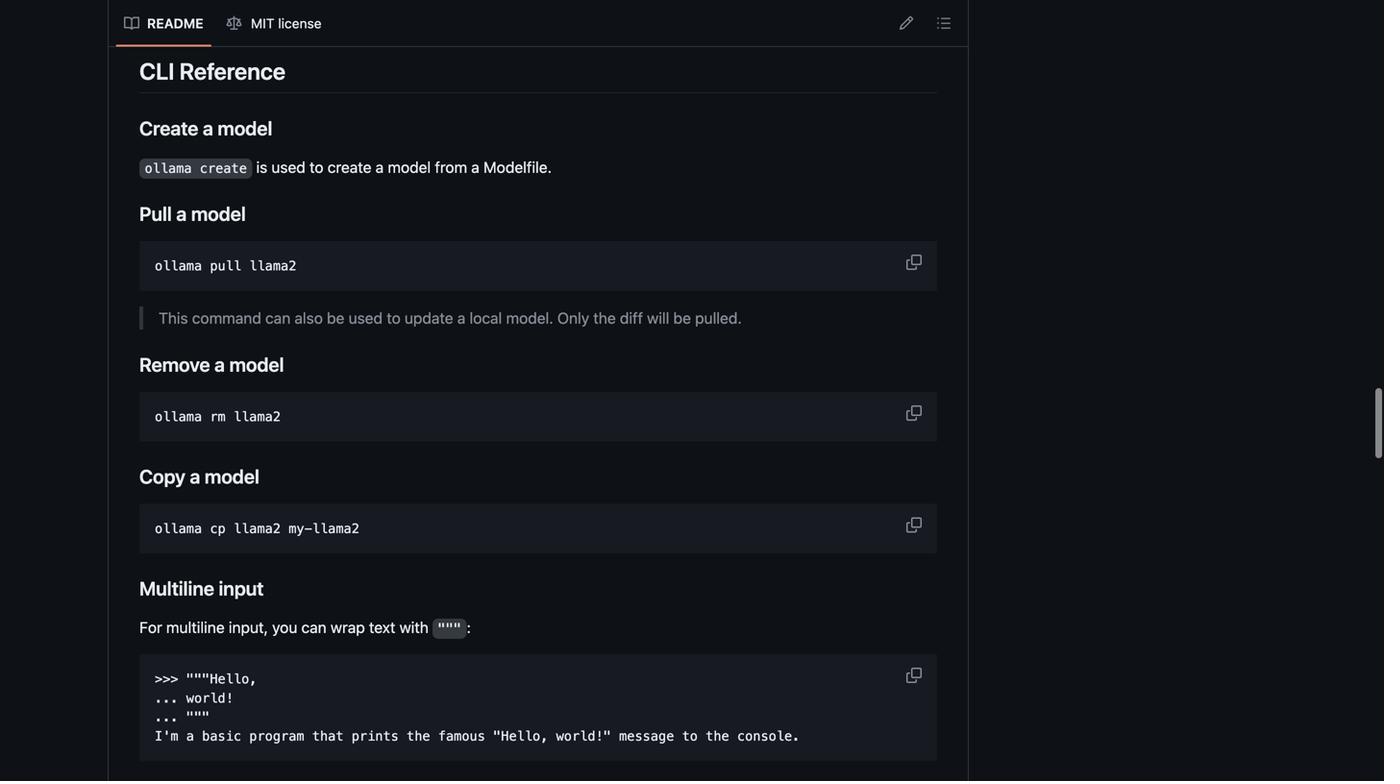 Task type: locate. For each thing, give the bounding box(es) containing it.
0 vertical spatial ...
[[155, 691, 178, 706]]

from
[[435, 158, 468, 177]]

0 vertical spatial copy image
[[907, 518, 922, 533]]

"hello,
[[493, 729, 549, 744]]

"""
[[438, 622, 462, 637], [186, 710, 210, 725]]

... up i'm
[[155, 710, 178, 725]]

0 horizontal spatial the
[[407, 729, 430, 744]]

can left also
[[266, 309, 291, 327]]

1 horizontal spatial the
[[594, 309, 616, 327]]

to left update
[[387, 309, 401, 327]]

1 vertical spatial """
[[186, 710, 210, 725]]

a inside >>> """hello, ... world! ... """ i'm a basic program that prints the famous "hello, world!" message to the console.
[[186, 729, 194, 744]]

you
[[272, 619, 298, 637]]

2 horizontal spatial to
[[682, 729, 698, 744]]

2 vertical spatial to
[[682, 729, 698, 744]]

to inside >>> """hello, ... world! ... """ i'm a basic program that prints the famous "hello, world!" message to the console.
[[682, 729, 698, 744]]

the left console.
[[706, 729, 730, 744]]

1 horizontal spatial be
[[674, 309, 691, 327]]

a right create on the top
[[203, 117, 213, 139]]

remove
[[139, 353, 210, 376]]

the right the "prints"
[[407, 729, 430, 744]]

llama2 for pull
[[249, 259, 297, 274]]

""" inside for multiline input, you can wrap text with """ :
[[438, 622, 462, 637]]

1 vertical spatial to
[[387, 309, 401, 327]]

0 vertical spatial used
[[272, 158, 306, 177]]

a left local
[[458, 309, 466, 327]]

will
[[647, 309, 670, 327]]

to
[[310, 158, 324, 177], [387, 309, 401, 327], [682, 729, 698, 744]]

... down ">>>"
[[155, 691, 178, 706]]

""" down the world!
[[186, 710, 210, 725]]

model down command
[[229, 353, 284, 376]]

local
[[470, 309, 502, 327]]

documentation.
[[208, 13, 317, 31]]

create a model
[[139, 117, 273, 139]]

>>>
[[155, 672, 178, 687]]

to right is
[[310, 158, 324, 177]]

used
[[272, 158, 306, 177], [349, 309, 383, 327]]

is
[[256, 158, 268, 177]]

message
[[619, 729, 675, 744]]

create right is
[[328, 158, 372, 177]]

""" left :
[[438, 622, 462, 637]]

llama2
[[249, 259, 297, 274], [234, 409, 281, 424], [234, 522, 281, 537], [312, 522, 360, 537]]

with
[[400, 619, 429, 637]]

input
[[219, 578, 264, 600]]

1 copy image from the top
[[907, 255, 922, 270]]

copy image for ollama pull llama2
[[907, 255, 922, 270]]

0 horizontal spatial used
[[272, 158, 306, 177]]

can right you
[[302, 619, 327, 637]]

the left diff
[[594, 309, 616, 327]]

this
[[159, 309, 188, 327]]

1 horizontal spatial used
[[349, 309, 383, 327]]

for
[[139, 619, 162, 637]]

to right message
[[682, 729, 698, 744]]

modelfile link
[[139, 13, 203, 31]]

create
[[139, 117, 199, 139]]

ollama for ollama cp llama2 my-llama2
[[155, 522, 202, 537]]

ollama left pull
[[155, 259, 202, 274]]

copy image
[[907, 518, 922, 533], [907, 669, 922, 684]]

ollama down create on the top
[[145, 161, 192, 176]]

0 horizontal spatial to
[[310, 158, 324, 177]]

modelfile
[[139, 13, 203, 31]]

...
[[155, 691, 178, 706], [155, 710, 178, 725]]

can
[[266, 309, 291, 327], [302, 619, 327, 637]]

list
[[116, 8, 331, 39]]

the
[[594, 309, 616, 327], [407, 729, 430, 744], [706, 729, 730, 744]]

used right also
[[349, 309, 383, 327]]

llama2 for cp
[[234, 522, 281, 537]]

be right 'will' at left top
[[674, 309, 691, 327]]

reference
[[180, 58, 286, 84]]

2 copy image from the top
[[907, 669, 922, 684]]

1 vertical spatial copy image
[[907, 669, 922, 684]]

be right also
[[327, 309, 345, 327]]

pull
[[210, 259, 241, 274]]

model up is
[[218, 117, 273, 139]]

1 horizontal spatial to
[[387, 309, 401, 327]]

1 ... from the top
[[155, 691, 178, 706]]

that
[[312, 729, 344, 744]]

ollama rm llama2
[[155, 409, 281, 424]]

>>> """hello, ... world! ... """ i'm a basic program that prints the famous "hello, world!" message to the console.
[[155, 672, 801, 744]]

1 horizontal spatial """
[[438, 622, 462, 637]]

create left is
[[200, 161, 247, 176]]

model up pull
[[191, 202, 246, 225]]

1 copy image from the top
[[907, 518, 922, 533]]

1 vertical spatial can
[[302, 619, 327, 637]]

be
[[327, 309, 345, 327], [674, 309, 691, 327]]

rm
[[210, 409, 226, 424]]

llama2 for rm
[[234, 409, 281, 424]]

also
[[295, 309, 323, 327]]

1 vertical spatial copy image
[[907, 406, 922, 421]]

ollama
[[145, 161, 192, 176], [155, 259, 202, 274], [155, 409, 202, 424], [155, 522, 202, 537]]

ollama left cp
[[155, 522, 202, 537]]

a
[[203, 117, 213, 139], [376, 158, 384, 177], [472, 158, 480, 177], [176, 202, 187, 225], [458, 309, 466, 327], [215, 353, 225, 376], [190, 465, 200, 488], [186, 729, 194, 744]]

1 horizontal spatial can
[[302, 619, 327, 637]]

model.
[[506, 309, 554, 327]]

1 horizontal spatial create
[[328, 158, 372, 177]]

used right is
[[272, 158, 306, 177]]

1 vertical spatial ...
[[155, 710, 178, 725]]

pulled.
[[695, 309, 742, 327]]

0 vertical spatial to
[[310, 158, 324, 177]]

0 vertical spatial copy image
[[907, 255, 922, 270]]

2 be from the left
[[674, 309, 691, 327]]

0 horizontal spatial be
[[327, 309, 345, 327]]

model up cp
[[205, 465, 260, 488]]

outline image
[[937, 15, 952, 31]]

0 horizontal spatial can
[[266, 309, 291, 327]]

0 vertical spatial """
[[438, 622, 462, 637]]

model for pull a model
[[191, 202, 246, 225]]

basic
[[202, 729, 241, 744]]

copy image for ollama cp llama2 my-llama2
[[907, 518, 922, 533]]

book image
[[124, 16, 139, 31]]

create
[[328, 158, 372, 177], [200, 161, 247, 176]]

ollama left rm
[[155, 409, 202, 424]]

0 horizontal spatial """
[[186, 710, 210, 725]]

create inside ollama create is used to create a model from a modelfile.
[[200, 161, 247, 176]]

readme link
[[116, 8, 211, 39]]

0 horizontal spatial create
[[200, 161, 247, 176]]

copy
[[139, 465, 186, 488]]

wrap
[[331, 619, 365, 637]]

edit file image
[[899, 15, 915, 31]]

modelfile.
[[484, 158, 552, 177]]

a right i'm
[[186, 729, 194, 744]]

text
[[369, 619, 396, 637]]

copy image
[[907, 255, 922, 270], [907, 406, 922, 421]]

model
[[218, 117, 273, 139], [388, 158, 431, 177], [191, 202, 246, 225], [229, 353, 284, 376], [205, 465, 260, 488]]

2 copy image from the top
[[907, 406, 922, 421]]



Task type: describe. For each thing, give the bounding box(es) containing it.
1 vertical spatial used
[[349, 309, 383, 327]]

2 ... from the top
[[155, 710, 178, 725]]

ollama for ollama pull llama2
[[155, 259, 202, 274]]

command
[[192, 309, 261, 327]]

world!"
[[556, 729, 612, 744]]

cli
[[139, 58, 175, 84]]

""" inside >>> """hello, ... world! ... """ i'm a basic program that prints the famous "hello, world!" message to the console.
[[186, 710, 210, 725]]

famous
[[438, 729, 486, 744]]

a left from
[[376, 158, 384, 177]]

diff
[[620, 309, 643, 327]]

modelfile documentation.
[[139, 13, 317, 31]]

multiline
[[166, 619, 225, 637]]

the for prints
[[407, 729, 430, 744]]

list containing readme
[[116, 8, 331, 39]]

ollama for ollama rm llama2
[[155, 409, 202, 424]]

license
[[278, 15, 322, 31]]

ollama cp llama2 my-llama2
[[155, 522, 360, 537]]

ollama pull llama2
[[155, 259, 297, 274]]

mit license link
[[219, 8, 331, 39]]

0 vertical spatial can
[[266, 309, 291, 327]]

the for only
[[594, 309, 616, 327]]

cp
[[210, 522, 226, 537]]

model for remove a model
[[229, 353, 284, 376]]

world!
[[186, 691, 234, 706]]

multiline input
[[139, 578, 264, 600]]

only
[[558, 309, 590, 327]]

prints
[[352, 729, 399, 744]]

a right copy
[[190, 465, 200, 488]]

a right remove
[[215, 353, 225, 376]]

for multiline input, you can wrap text with """ :
[[139, 619, 471, 637]]

a right from
[[472, 158, 480, 177]]

console.
[[738, 729, 801, 744]]

pull
[[139, 202, 172, 225]]

readme
[[147, 15, 204, 31]]

update
[[405, 309, 454, 327]]

copy a model
[[139, 465, 260, 488]]

i'm
[[155, 729, 178, 744]]

ollama inside ollama create is used to create a model from a modelfile.
[[145, 161, 192, 176]]

my-
[[289, 522, 312, 537]]

2 horizontal spatial the
[[706, 729, 730, 744]]

model for create a model
[[218, 117, 273, 139]]

input,
[[229, 619, 268, 637]]

pull a model
[[139, 202, 246, 225]]

cli reference
[[139, 58, 286, 84]]

this command can also be used to update a local model. only the diff will be pulled.
[[159, 309, 742, 327]]

mit
[[251, 15, 275, 31]]

"""hello,
[[186, 672, 257, 687]]

mit license
[[251, 15, 322, 31]]

:
[[467, 619, 471, 637]]

model left from
[[388, 158, 431, 177]]

ollama create is used to create a model from a modelfile.
[[145, 158, 552, 177]]

1 be from the left
[[327, 309, 345, 327]]

remove a model
[[139, 353, 284, 376]]

copy image for >>> """hello, ... world! ... """ i'm a basic program that prints the famous "hello, world!" message to the console.
[[907, 669, 922, 684]]

program
[[249, 729, 304, 744]]

a right the pull on the top left of the page
[[176, 202, 187, 225]]

law image
[[227, 16, 242, 31]]

copy image for ollama rm llama2
[[907, 406, 922, 421]]

model for copy a model
[[205, 465, 260, 488]]

multiline
[[139, 578, 214, 600]]



Task type: vqa. For each thing, say whether or not it's contained in the screenshot.
second package icon from the bottom of the page
no



